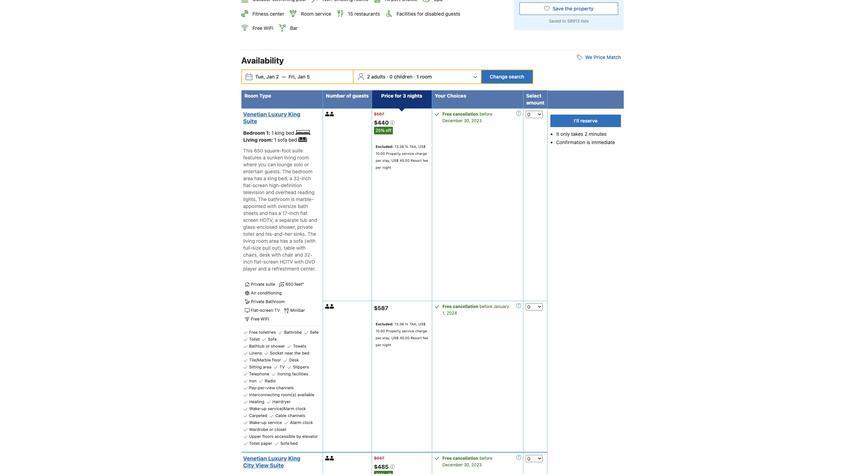 Task type: locate. For each thing, give the bounding box(es) containing it.
· left 0
[[387, 74, 389, 80]]

near
[[285, 351, 293, 356]]

hairdryer
[[273, 400, 291, 405]]

0 vertical spatial tax,
[[410, 145, 418, 149]]

1 vertical spatial 650
[[286, 282, 294, 288]]

inch
[[302, 176, 311, 182], [290, 211, 299, 217], [243, 259, 253, 265]]

3 before from the top
[[480, 457, 493, 462]]

upper floors accessible by elevator
[[249, 435, 318, 440]]

slippers
[[293, 365, 309, 370]]

0 horizontal spatial guests
[[353, 93, 369, 99]]

1 private from the top
[[251, 282, 265, 288]]

0 horizontal spatial suite
[[243, 118, 257, 125]]

1 horizontal spatial inch
[[290, 211, 299, 217]]

1 vertical spatial 13.38
[[395, 323, 404, 327]]

iron
[[249, 379, 257, 384]]

0
[[390, 74, 393, 80]]

2 vertical spatial inch
[[243, 259, 253, 265]]

1 horizontal spatial room
[[298, 155, 309, 161]]

1 vertical spatial king
[[268, 176, 277, 182]]

view
[[256, 463, 269, 470]]

king down the sofa bed on the left of the page
[[288, 456, 301, 463]]

2 december from the top
[[443, 463, 463, 468]]

screen up television at the left top of page
[[253, 183, 268, 189]]

0 vertical spatial for
[[418, 11, 424, 17]]

free cancellation for $440
[[443, 112, 479, 117]]

bathtub or shower
[[249, 344, 285, 349]]

0 horizontal spatial the
[[295, 351, 301, 356]]

1 right children
[[417, 74, 419, 80]]

0 horizontal spatial price
[[382, 93, 394, 99]]

room right center
[[301, 11, 314, 17]]

2 night from the top
[[383, 344, 391, 348]]

suite up "bedroom 1:"
[[243, 118, 257, 125]]

1 vertical spatial guests
[[353, 93, 369, 99]]

or up floors
[[270, 428, 274, 433]]

free toiletries
[[249, 330, 276, 336]]

up for service
[[262, 421, 267, 426]]

(with
[[305, 238, 316, 244]]

your
[[435, 93, 446, 99]]

2 horizontal spatial inch
[[302, 176, 311, 182]]

with down out),
[[272, 252, 281, 258]]

1 vertical spatial is
[[291, 197, 295, 203]]

bed down by on the bottom
[[291, 442, 298, 447]]

0 vertical spatial 13.38
[[395, 145, 404, 149]]

before for $485
[[480, 457, 493, 462]]

2 · from the left
[[414, 74, 416, 80]]

1 free cancellation from the top
[[443, 112, 479, 117]]

private for private bathroom
[[251, 300, 265, 305]]

has
[[254, 176, 262, 182], [269, 211, 277, 217], [280, 238, 288, 244]]

flat- up television at the left top of page
[[243, 183, 253, 189]]

tv down the bathroom
[[275, 308, 280, 314]]

sofa for sofa bed
[[281, 442, 289, 447]]

the right save
[[565, 6, 573, 12]]

1 night from the top
[[383, 166, 391, 170]]

up for service/alarm
[[262, 407, 267, 412]]

1 vertical spatial 30,
[[464, 463, 471, 468]]

0 vertical spatial cancellation
[[453, 112, 479, 117]]

center
[[270, 11, 284, 17]]

to
[[563, 19, 567, 24]]

price
[[594, 54, 606, 60], [382, 93, 394, 99]]

free wifi down the fitness
[[253, 25, 274, 31]]

up up carpeted
[[262, 407, 267, 412]]

2 stay, from the top
[[383, 337, 391, 341]]

0 horizontal spatial 1
[[272, 130, 274, 136]]

1
[[417, 74, 419, 80], [272, 130, 274, 136], [274, 137, 277, 143]]

inch down bedroom
[[302, 176, 311, 182]]

$485
[[374, 465, 390, 471]]

where
[[243, 162, 257, 168]]

suite up conditioning
[[266, 282, 275, 288]]

650 left feet²
[[286, 282, 294, 288]]

1 vertical spatial wake-
[[249, 421, 262, 426]]

2 before from the top
[[480, 304, 493, 310]]

2 vertical spatial cancellation
[[453, 457, 479, 462]]

1 sofa bed
[[274, 137, 299, 143]]

is down minutes
[[587, 140, 591, 145]]

1 vertical spatial 25% off. you're getting a reduced rate because this property is offering a discount.. element
[[374, 472, 393, 475]]

wake- down carpeted
[[249, 421, 262, 426]]

2 up from the top
[[262, 421, 267, 426]]

1 30, from the top
[[464, 118, 471, 124]]

1 vertical spatial charge
[[416, 330, 427, 334]]

wake- for wake-up service/alarm clock
[[249, 407, 262, 412]]

adults
[[372, 74, 386, 80]]

or for closet
[[270, 428, 274, 433]]

1 cancellation from the top
[[453, 112, 479, 117]]

tax,
[[410, 145, 418, 149], [410, 323, 418, 327]]

with left dvd
[[295, 259, 304, 265]]

32- up dvd
[[305, 252, 313, 258]]

0 vertical spatial before
[[480, 112, 493, 117]]

the
[[283, 169, 291, 175], [258, 197, 267, 203], [308, 231, 316, 237]]

2 vertical spatial room
[[257, 238, 268, 244]]

25% off. you're getting a reduced rate because this property is offering a discount.. element for $440
[[374, 127, 393, 135]]

room left type
[[245, 93, 258, 99]]

luxury up 1 king bed
[[268, 111, 287, 118]]

toilet
[[249, 337, 260, 342], [249, 442, 260, 447]]

wifi down fitness center
[[264, 25, 274, 31]]

hdtv
[[280, 259, 293, 265]]

luxury inside venetian luxury king city view suite
[[268, 456, 287, 463]]

0 horizontal spatial room
[[257, 238, 268, 244]]

0 vertical spatial occupancy image
[[330, 112, 335, 117]]

for left '3'
[[395, 93, 402, 99]]

before december 30, 2023 for $440
[[443, 112, 493, 124]]

0 vertical spatial inch
[[302, 176, 311, 182]]

save the property
[[553, 6, 594, 12]]

2 horizontal spatial 1
[[417, 74, 419, 80]]

or up bedroom
[[305, 162, 309, 168]]

0 vertical spatial or
[[305, 162, 309, 168]]

king up 1 king bed
[[288, 111, 301, 118]]

has down entertain
[[254, 176, 262, 182]]

wifi down flat-screen tv
[[261, 317, 269, 322]]

venetian up "bedroom 1:"
[[243, 111, 267, 118]]

1 horizontal spatial the
[[565, 6, 573, 12]]

takes
[[572, 131, 584, 137]]

screen
[[253, 183, 268, 189], [243, 218, 259, 223], [264, 259, 279, 265], [260, 308, 273, 314]]

0 vertical spatial the
[[565, 6, 573, 12]]

king inside venetian luxury king suite
[[288, 111, 301, 118]]

1 vertical spatial fee
[[423, 337, 428, 341]]

before inside the before january 1, 2024
[[480, 304, 493, 310]]

room up pull
[[257, 238, 268, 244]]

wake- down heating
[[249, 407, 262, 412]]

2 vertical spatial occupancy image
[[330, 457, 335, 462]]

king for venetian luxury king city view suite
[[288, 456, 301, 463]]

cable channels
[[276, 414, 305, 419]]

cancellation for $440
[[453, 112, 479, 117]]

has down her
[[280, 238, 288, 244]]

sofa for sofa
[[268, 337, 277, 342]]

$647
[[374, 457, 385, 462]]

15
[[348, 11, 353, 17]]

1 vertical spatial property
[[386, 330, 401, 334]]

2 free cancellation from the top
[[443, 304, 479, 310]]

screen down the desk
[[264, 259, 279, 265]]

area up out),
[[269, 238, 279, 244]]

1 vertical spatial cancellation
[[453, 304, 479, 310]]

1 vertical spatial price
[[382, 93, 394, 99]]

room type
[[245, 93, 271, 99]]

2 vertical spatial 1
[[274, 137, 277, 143]]

1 $587 from the top
[[374, 112, 385, 117]]

0 vertical spatial flat-
[[243, 183, 253, 189]]

0 vertical spatial property
[[386, 152, 401, 156]]

is up oversize
[[291, 197, 295, 203]]

0 horizontal spatial sofa
[[268, 337, 277, 342]]

1 before december 30, 2023 from the top
[[443, 112, 493, 124]]

0 vertical spatial occupancy image
[[325, 112, 330, 117]]

1 jan from the left
[[267, 74, 275, 80]]

1 horizontal spatial is
[[587, 140, 591, 145]]

venetian up city
[[243, 456, 267, 463]]

1 horizontal spatial price
[[594, 54, 606, 60]]

channels up interconnecting room(s) available
[[276, 386, 294, 391]]

4 per from the top
[[376, 344, 382, 348]]

1 december from the top
[[443, 118, 463, 124]]

0 horizontal spatial room
[[245, 93, 258, 99]]

property
[[574, 6, 594, 12]]

area down 'tile/marble floor'
[[263, 365, 272, 370]]

chairs,
[[243, 252, 258, 258]]

1 right room:
[[274, 137, 277, 143]]

upper
[[249, 435, 261, 440]]

2 horizontal spatial room
[[420, 74, 432, 80]]

a left 17-
[[279, 211, 281, 217]]

1 vertical spatial 10.00
[[376, 330, 385, 334]]

venetian luxury king suite
[[243, 111, 301, 125]]

charge
[[416, 152, 427, 156], [416, 330, 427, 334]]

1 charge from the top
[[416, 152, 427, 156]]

occupancy image for $440
[[330, 112, 335, 117]]

luxury for city
[[268, 456, 287, 463]]

interconnecting
[[249, 393, 280, 398]]

flat- down the desk
[[254, 259, 264, 265]]

confirmation
[[557, 140, 586, 145]]

0 vertical spatial stay,
[[383, 159, 391, 163]]

32- down bedroom
[[294, 176, 302, 182]]

25% off. you're getting a reduced rate because this property is offering a discount.. element down $485
[[374, 472, 393, 475]]

1 king from the top
[[288, 111, 301, 118]]

0 vertical spatial price
[[594, 54, 606, 60]]

2 2023 from the top
[[472, 463, 482, 468]]

area down entertain
[[243, 176, 253, 182]]

30, for $485
[[464, 463, 471, 468]]

more details on meals and payment options image
[[517, 111, 521, 116], [517, 304, 521, 309], [517, 456, 521, 461]]

2 % from the top
[[405, 323, 409, 327]]

2 left adults
[[367, 74, 370, 80]]

venetian for suite
[[243, 111, 267, 118]]

0 vertical spatial toilet
[[249, 337, 260, 342]]

1 vertical spatial occupancy image
[[325, 305, 330, 309]]

2 $587 from the top
[[374, 305, 389, 312]]

floors
[[263, 435, 274, 440]]

a
[[263, 155, 266, 161], [264, 176, 266, 182], [290, 176, 292, 182], [279, 211, 281, 217], [275, 218, 278, 223], [290, 238, 292, 244], [268, 266, 271, 272]]

jan left 5
[[298, 74, 306, 80]]

2 25% off. you're getting a reduced rate because this property is offering a discount.. element from the top
[[374, 472, 393, 475]]

1 vertical spatial more details on meals and payment options image
[[517, 304, 521, 309]]

king inside this 650 square-foot suite features a sunken living room where you can lounge solo or entertain guests. the bedroom area has a king bed, a 32-inch flat-screen high-definition television and overhead reading lights. the bathroom is marble- appointed with oversize bath sheets and has a 17-inch flat screen hdtv, a separate tub and glass-enclosed shower, private toilet and his-and-her sinks. the living room area has a sofa (with full-size pull out), table with chairs, desk with chair and 32- inch flat-screen hdtv with dvd player and a refreshment center.
[[268, 176, 277, 182]]

1 vertical spatial clock
[[303, 421, 313, 426]]

2 per from the top
[[376, 166, 382, 170]]

king inside venetian luxury king city view suite
[[288, 456, 301, 463]]

room inside 2 adults · 0 children · 1 room dropdown button
[[420, 74, 432, 80]]

suite right view
[[270, 463, 284, 470]]

1 up from the top
[[262, 407, 267, 412]]

1 vertical spatial december
[[443, 463, 463, 468]]

2 private from the top
[[251, 300, 265, 305]]

and
[[266, 190, 274, 196], [260, 211, 268, 217], [309, 218, 317, 223], [256, 231, 264, 237], [295, 252, 303, 258], [258, 266, 267, 272]]

2 horizontal spatial 2
[[585, 131, 588, 137]]

is inside this 650 square-foot suite features a sunken living room where you can lounge solo or entertain guests. the bedroom area has a king bed, a 32-inch flat-screen high-definition television and overhead reading lights. the bathroom is marble- appointed with oversize bath sheets and has a 17-inch flat screen hdtv, a separate tub and glass-enclosed shower, private toilet and his-and-her sinks. the living room area has a sofa (with full-size pull out), table with chairs, desk with chair and 32- inch flat-screen hdtv with dvd player and a refreshment center.
[[291, 197, 295, 203]]

2
[[276, 74, 279, 80], [367, 74, 370, 80], [585, 131, 588, 137]]

before december 30, 2023
[[443, 112, 493, 124], [443, 457, 493, 468]]

occupancy image
[[325, 112, 330, 117], [330, 305, 335, 309], [325, 457, 330, 462]]

1 vertical spatial tax,
[[410, 323, 418, 327]]

0 vertical spatial is
[[587, 140, 591, 145]]

room
[[301, 11, 314, 17], [245, 93, 258, 99]]

december for $440
[[443, 118, 463, 124]]

the down towels
[[295, 351, 301, 356]]

free wifi down flat-
[[251, 317, 269, 322]]

1 venetian from the top
[[243, 111, 267, 118]]

up up wardrobe or closet
[[262, 421, 267, 426]]

tv
[[275, 308, 280, 314], [280, 365, 285, 370]]

jan right tue,
[[267, 74, 275, 80]]

0 vertical spatial 30,
[[464, 118, 471, 124]]

1 vertical spatial inch
[[290, 211, 299, 217]]

price left '3'
[[382, 93, 394, 99]]

0 vertical spatial 45.00
[[400, 159, 410, 163]]

suite right the foot
[[292, 148, 303, 154]]

shower
[[271, 344, 285, 349]]

with
[[267, 204, 277, 210], [296, 245, 306, 251], [272, 252, 281, 258], [295, 259, 304, 265]]

0 vertical spatial 2023
[[472, 118, 482, 124]]

pull
[[263, 245, 271, 251]]

1 vertical spatial luxury
[[268, 456, 287, 463]]

0 vertical spatial before december 30, 2023
[[443, 112, 493, 124]]

· right children
[[414, 74, 416, 80]]

i'll reserve
[[574, 118, 598, 124]]

0 vertical spatial more details on meals and payment options image
[[517, 111, 521, 116]]

3 more details on meals and payment options image from the top
[[517, 456, 521, 461]]

1 vertical spatial excluded:
[[376, 323, 394, 327]]

650 up features
[[254, 148, 263, 154]]

1 vertical spatial 1
[[272, 130, 274, 136]]

1 vertical spatial $587
[[374, 305, 389, 312]]

of
[[347, 93, 352, 99]]

25% off. you're getting a reduced rate because this property is offering a discount.. element containing 25% off
[[374, 127, 393, 135]]

for left disabled
[[418, 11, 424, 17]]

2 venetian from the top
[[243, 456, 267, 463]]

1 property from the top
[[386, 152, 401, 156]]

the up (with
[[308, 231, 316, 237]]

closet
[[275, 428, 287, 433]]

2 luxury from the top
[[268, 456, 287, 463]]

bed up 1 sofa bed
[[286, 130, 295, 136]]

2 cancellation from the top
[[453, 304, 479, 310]]

room up 'nights'
[[420, 74, 432, 80]]

living down the foot
[[285, 155, 296, 161]]

2 horizontal spatial has
[[280, 238, 288, 244]]

1 · from the left
[[387, 74, 389, 80]]

2 10.00 from the top
[[376, 330, 385, 334]]

occupancy image
[[330, 112, 335, 117], [325, 305, 330, 309], [330, 457, 335, 462]]

1 2023 from the top
[[472, 118, 482, 124]]

guests
[[446, 11, 461, 17], [353, 93, 369, 99]]

2 13.38 % tax, us$ 10.00 property service charge per stay, us$ 45.00 resort fee per night from the top
[[376, 323, 428, 348]]

up
[[262, 407, 267, 412], [262, 421, 267, 426]]

650 inside this 650 square-foot suite features a sunken living room where you can lounge solo or entertain guests. the bedroom area has a king bed, a 32-inch flat-screen high-definition television and overhead reading lights. the bathroom is marble- appointed with oversize bath sheets and has a 17-inch flat screen hdtv, a separate tub and glass-enclosed shower, private toilet and his-and-her sinks. the living room area has a sofa (with full-size pull out), table with chairs, desk with chair and 32- inch flat-screen hdtv with dvd player and a refreshment center.
[[254, 148, 263, 154]]

0 vertical spatial 1
[[417, 74, 419, 80]]

1 vertical spatial sofa
[[281, 442, 289, 447]]

safe
[[310, 330, 319, 336]]

guests right disabled
[[446, 11, 461, 17]]

1 vertical spatial tv
[[280, 365, 285, 370]]

1 toilet from the top
[[249, 337, 260, 342]]

minutes
[[589, 131, 607, 137]]

2 30, from the top
[[464, 463, 471, 468]]

luxury inside venetian luxury king suite
[[268, 111, 287, 118]]

1 wake- from the top
[[249, 407, 262, 412]]

venetian inside venetian luxury king city view suite
[[243, 456, 267, 463]]

sofa down toiletries
[[268, 337, 277, 342]]

1 vertical spatial up
[[262, 421, 267, 426]]

private up air at the left
[[251, 282, 265, 288]]

1 25% off. you're getting a reduced rate because this property is offering a discount.. element from the top
[[374, 127, 393, 135]]

channels up alarm in the bottom of the page
[[288, 414, 305, 419]]

venetian inside venetian luxury king suite
[[243, 111, 267, 118]]

luxury up view
[[268, 456, 287, 463]]

service
[[315, 11, 332, 17], [402, 152, 414, 156], [402, 330, 414, 334], [268, 421, 282, 426]]

king up 1 sofa bed
[[275, 130, 285, 136]]

king down guests.
[[268, 176, 277, 182]]

0 horizontal spatial 650
[[254, 148, 263, 154]]

socket
[[270, 351, 284, 356]]

1 vertical spatial has
[[269, 211, 277, 217]]

bathrobe
[[284, 330, 302, 336]]

is
[[587, 140, 591, 145], [291, 197, 295, 203]]

1 before from the top
[[480, 112, 493, 117]]

free cancellation
[[443, 112, 479, 117], [443, 304, 479, 310], [443, 457, 479, 462]]

private up flat-
[[251, 300, 265, 305]]

and right the "tub"
[[309, 218, 317, 223]]

0 vertical spatial luxury
[[268, 111, 287, 118]]

living down toilet on the left top of the page
[[243, 238, 255, 244]]

1 luxury from the top
[[268, 111, 287, 118]]

price right we
[[594, 54, 606, 60]]

30, for $440
[[464, 118, 471, 124]]

sitting
[[249, 365, 262, 370]]

0 vertical spatial 25% off. you're getting a reduced rate because this property is offering a discount.. element
[[374, 127, 393, 135]]

and up hdtv,
[[260, 211, 268, 217]]

desk
[[289, 358, 299, 363]]

sofa down accessible
[[281, 442, 289, 447]]

2 resort from the top
[[411, 337, 422, 341]]

15 restaurants
[[348, 11, 380, 17]]

venetian
[[243, 111, 267, 118], [243, 456, 267, 463]]

occupancy image for $485
[[325, 457, 330, 462]]

1 horizontal spatial sofa
[[294, 238, 303, 244]]

2 toilet from the top
[[249, 442, 260, 447]]

the down the lounge
[[283, 169, 291, 175]]

separate
[[279, 218, 299, 223]]

toilet down "upper"
[[249, 442, 260, 447]]

2 tax, from the top
[[410, 323, 418, 327]]

the up the appointed
[[258, 197, 267, 203]]

0 vertical spatial room
[[420, 74, 432, 80]]

3 cancellation from the top
[[453, 457, 479, 462]]

0 horizontal spatial 2
[[276, 74, 279, 80]]

2 vertical spatial or
[[270, 428, 274, 433]]

2 wake- from the top
[[249, 421, 262, 426]]

guests right of at the left of the page
[[353, 93, 369, 99]]

or inside this 650 square-foot suite features a sunken living room where you can lounge solo or entertain guests. the bedroom area has a king bed, a 32-inch flat-screen high-definition television and overhead reading lights. the bathroom is marble- appointed with oversize bath sheets and has a 17-inch flat screen hdtv, a separate tub and glass-enclosed shower, private toilet and his-and-her sinks. the living room area has a sofa (with full-size pull out), table with chairs, desk with chair and 32- inch flat-screen hdtv with dvd player and a refreshment center.
[[305, 162, 309, 168]]

clock up 'cable channels'
[[296, 407, 306, 412]]

3 free cancellation from the top
[[443, 457, 479, 462]]

2 before december 30, 2023 from the top
[[443, 457, 493, 468]]

2023 for $440
[[472, 118, 482, 124]]

inch up separate
[[290, 211, 299, 217]]

2 vertical spatial more details on meals and payment options image
[[517, 456, 521, 461]]

luxury for suite
[[268, 111, 287, 118]]

25% off. you're getting a reduced rate because this property is offering a discount.. element
[[374, 127, 393, 135], [374, 472, 393, 475]]

0 vertical spatial has
[[254, 176, 262, 182]]

1 vertical spatial night
[[383, 344, 391, 348]]

living
[[285, 155, 296, 161], [243, 238, 255, 244]]

1 vertical spatial king
[[288, 456, 301, 463]]

1 horizontal spatial living
[[285, 155, 296, 161]]

1 more details on meals and payment options image from the top
[[517, 111, 521, 116]]

bed
[[286, 130, 295, 136], [289, 137, 297, 143], [302, 351, 310, 356], [291, 442, 298, 447]]

room up 'solo'
[[298, 155, 309, 161]]

minibar
[[291, 308, 305, 314]]

sofa down 1 king bed
[[278, 137, 287, 143]]

property
[[386, 152, 401, 156], [386, 330, 401, 334]]

or left shower
[[266, 344, 270, 349]]

0 vertical spatial resort
[[411, 159, 422, 163]]

2 king from the top
[[288, 456, 301, 463]]

before january 1, 2024
[[443, 304, 509, 316]]

can
[[268, 162, 276, 168]]

sofa inside this 650 square-foot suite features a sunken living room where you can lounge solo or entertain guests. the bedroom area has a king bed, a 32-inch flat-screen high-definition television and overhead reading lights. the bathroom is marble- appointed with oversize bath sheets and has a 17-inch flat screen hdtv, a separate tub and glass-enclosed shower, private toilet and his-and-her sinks. the living room area has a sofa (with full-size pull out), table with chairs, desk with chair and 32- inch flat-screen hdtv with dvd player and a refreshment center.
[[294, 238, 303, 244]]

1 per from the top
[[376, 159, 382, 163]]

0 vertical spatial 13.38 % tax, us$ 10.00 property service charge per stay, us$ 45.00 resort fee per night
[[376, 145, 428, 170]]

and left his-
[[256, 231, 264, 237]]

2 left —
[[276, 74, 279, 80]]

3 per from the top
[[376, 337, 382, 341]]

clock right alarm in the bottom of the page
[[303, 421, 313, 426]]

tv up ironing
[[280, 365, 285, 370]]

0 vertical spatial 32-
[[294, 176, 302, 182]]



Task type: vqa. For each thing, say whether or not it's contained in the screenshot.
13.38
yes



Task type: describe. For each thing, give the bounding box(es) containing it.
a up definition
[[290, 176, 292, 182]]

glass-
[[243, 225, 257, 230]]

1 resort from the top
[[411, 159, 422, 163]]

occupancy image for $485
[[330, 457, 335, 462]]

square-
[[265, 148, 282, 154]]

restaurants
[[355, 11, 380, 17]]

2 inside the it only takes 2 minutes confirmation is immediate
[[585, 131, 588, 137]]

0 horizontal spatial sofa
[[278, 137, 287, 143]]

fitness center
[[253, 11, 284, 17]]

select amount
[[527, 93, 545, 106]]

2 excluded: from the top
[[376, 323, 394, 327]]

features
[[243, 155, 262, 161]]

high-
[[269, 183, 281, 189]]

2 45.00 from the top
[[400, 337, 410, 341]]

toilet for toilet
[[249, 337, 260, 342]]

0 vertical spatial king
[[275, 130, 285, 136]]

saved to 58913 lists
[[549, 19, 589, 24]]

for for disabled
[[418, 11, 424, 17]]

1 vertical spatial the
[[258, 197, 267, 203]]

player
[[243, 266, 257, 272]]

3
[[403, 93, 406, 99]]

bathtub
[[249, 344, 265, 349]]

tue, jan 2 — fri, jan 5
[[255, 74, 310, 80]]

2 more details on meals and payment options image from the top
[[517, 304, 521, 309]]

room for room service
[[301, 11, 314, 17]]

venetian luxury king suite link
[[243, 111, 319, 125]]

pay-
[[249, 386, 258, 391]]

0 vertical spatial area
[[243, 176, 253, 182]]

price inside dropdown button
[[594, 54, 606, 60]]

nights
[[408, 93, 423, 99]]

and right player
[[258, 266, 267, 272]]

it only takes 2 minutes confirmation is immediate
[[557, 131, 615, 145]]

and right 'chair'
[[295, 252, 303, 258]]

0 horizontal spatial suite
[[266, 282, 275, 288]]

1 vertical spatial the
[[295, 351, 301, 356]]

2024
[[447, 311, 457, 316]]

25% off
[[376, 128, 392, 133]]

a down the desk
[[268, 266, 271, 272]]

available
[[298, 393, 315, 398]]

0 horizontal spatial has
[[254, 176, 262, 182]]

room for room type
[[245, 93, 258, 99]]

a up you
[[263, 155, 266, 161]]

foot
[[282, 148, 291, 154]]

socket near the bed
[[270, 351, 310, 356]]

1 45.00 from the top
[[400, 159, 410, 163]]

immediate
[[592, 140, 615, 145]]

more details on meals and payment options image for $485
[[517, 456, 521, 461]]

private for private suite
[[251, 282, 265, 288]]

table
[[284, 245, 295, 251]]

match
[[607, 54, 621, 60]]

0 vertical spatial channels
[[276, 386, 294, 391]]

0 horizontal spatial inch
[[243, 259, 253, 265]]

change
[[490, 74, 508, 80]]

5
[[307, 74, 310, 80]]

650 feet²
[[286, 282, 304, 288]]

his-
[[266, 231, 274, 237]]

we price match
[[586, 54, 621, 60]]

toilet paper
[[249, 442, 272, 447]]

air
[[251, 291, 257, 296]]

before december 30, 2023 for $485
[[443, 457, 493, 468]]

heating
[[249, 400, 265, 405]]

a down guests.
[[264, 176, 266, 182]]

room service
[[301, 11, 332, 17]]

2 horizontal spatial the
[[308, 231, 316, 237]]

1 for 1 king bed
[[272, 130, 274, 136]]

we price match button
[[574, 51, 624, 64]]

lounge
[[277, 162, 293, 168]]

toilet
[[243, 231, 255, 237]]

screen down the 'private bathroom'
[[260, 308, 273, 314]]

2023 for $485
[[472, 463, 482, 468]]

private
[[298, 225, 313, 230]]

2 13.38 from the top
[[395, 323, 404, 327]]

your choices
[[435, 93, 467, 99]]

hdtv,
[[260, 218, 274, 223]]

a right hdtv,
[[275, 218, 278, 223]]

price for 3 nights
[[382, 93, 423, 99]]

venetian for city
[[243, 456, 267, 463]]

saved
[[549, 19, 561, 24]]

1 horizontal spatial the
[[283, 169, 291, 175]]

and down high-
[[266, 190, 274, 196]]

$587 for excluded:
[[374, 305, 389, 312]]

december for $485
[[443, 463, 463, 468]]

wake- for wake-up service
[[249, 421, 262, 426]]

1,
[[443, 311, 446, 316]]

facilities
[[397, 11, 416, 17]]

1 tax, from the top
[[410, 145, 418, 149]]

1 10.00 from the top
[[376, 152, 385, 156]]

a up table
[[290, 238, 292, 244]]

for for 3
[[395, 93, 402, 99]]

0 vertical spatial free wifi
[[253, 25, 274, 31]]

the inside dropdown button
[[565, 6, 573, 12]]

0 vertical spatial wifi
[[264, 25, 274, 31]]

couch image
[[299, 137, 307, 142]]

1 vertical spatial area
[[269, 238, 279, 244]]

definition
[[281, 183, 302, 189]]

wake-up service
[[249, 421, 282, 426]]

tile/marble
[[249, 358, 271, 363]]

bar
[[290, 25, 298, 31]]

toiletries
[[259, 330, 276, 336]]

2 inside dropdown button
[[367, 74, 370, 80]]

1 vertical spatial occupancy image
[[330, 305, 335, 309]]

floor
[[272, 358, 281, 363]]

view
[[266, 386, 275, 391]]

change search button
[[482, 70, 533, 84]]

elevator
[[303, 435, 318, 440]]

disabled
[[425, 11, 444, 17]]

1 horizontal spatial flat-
[[254, 259, 264, 265]]

sitting area
[[249, 365, 272, 370]]

search
[[509, 74, 525, 80]]

occupancy image for $440
[[325, 112, 330, 117]]

change search
[[490, 74, 525, 80]]

or for shower
[[266, 344, 270, 349]]

tue,
[[255, 74, 265, 80]]

$587 for $440
[[374, 112, 385, 117]]

2 property from the top
[[386, 330, 401, 334]]

1 % from the top
[[405, 145, 409, 149]]

2 jan from the left
[[298, 74, 306, 80]]

2 charge from the top
[[416, 330, 427, 334]]

0 horizontal spatial flat-
[[243, 183, 253, 189]]

save
[[553, 6, 564, 12]]

suite inside this 650 square-foot suite features a sunken living room where you can lounge solo or entertain guests. the bedroom area has a king bed, a 32-inch flat-screen high-definition television and overhead reading lights. the bathroom is marble- appointed with oversize bath sheets and has a 17-inch flat screen hdtv, a separate tub and glass-enclosed shower, private toilet and his-and-her sinks. the living room area has a sofa (with full-size pull out), table with chairs, desk with chair and 32- inch flat-screen hdtv with dvd player and a refreshment center.
[[292, 148, 303, 154]]

room:
[[259, 137, 273, 143]]

sheets
[[243, 211, 258, 217]]

suite inside venetian luxury king suite
[[243, 118, 257, 125]]

toilet for toilet paper
[[249, 442, 260, 447]]

25%
[[376, 128, 385, 133]]

bed,
[[278, 176, 288, 182]]

1 excluded: from the top
[[376, 145, 394, 149]]

more details on meals and payment options image for $440
[[517, 111, 521, 116]]

1 king bed
[[272, 130, 296, 136]]

fitness
[[253, 11, 269, 17]]

overhead
[[276, 190, 297, 196]]

1 fee from the top
[[423, 159, 428, 163]]

1 horizontal spatial guests
[[446, 11, 461, 17]]

1 vertical spatial free wifi
[[251, 317, 269, 322]]

1 13.38 from the top
[[395, 145, 404, 149]]

lists
[[581, 19, 589, 24]]

1 horizontal spatial 32-
[[305, 252, 313, 258]]

free cancellation for $485
[[443, 457, 479, 462]]

bed left couch icon
[[289, 137, 297, 143]]

before for $440
[[480, 112, 493, 117]]

screen down "sheets"
[[243, 218, 259, 223]]

ironing facilities
[[278, 372, 309, 377]]

venetian luxury king city view suite link
[[243, 456, 319, 470]]

2 fee from the top
[[423, 337, 428, 341]]

bed down towels
[[302, 351, 310, 356]]

alarm clock
[[290, 421, 313, 426]]

center.
[[301, 266, 316, 272]]

bathroom
[[266, 300, 285, 305]]

her
[[285, 231, 292, 237]]

fri,
[[289, 74, 296, 80]]

with down (with
[[296, 245, 306, 251]]

with down the bathroom
[[267, 204, 277, 210]]

appointed
[[243, 204, 266, 210]]

feet²
[[295, 282, 304, 288]]

is inside the it only takes 2 minutes confirmation is immediate
[[587, 140, 591, 145]]

0 vertical spatial tv
[[275, 308, 280, 314]]

venetian luxury king city view suite
[[243, 456, 301, 470]]

cancellation for $485
[[453, 457, 479, 462]]

king for venetian luxury king suite
[[288, 111, 301, 118]]

58913
[[568, 19, 580, 24]]

by
[[297, 435, 301, 440]]

select
[[527, 93, 542, 99]]

1 stay, from the top
[[383, 159, 391, 163]]

1 vertical spatial room
[[298, 155, 309, 161]]

1 inside dropdown button
[[417, 74, 419, 80]]

1 for 1 sofa bed
[[274, 137, 277, 143]]

1 vertical spatial channels
[[288, 414, 305, 419]]

marble-
[[296, 197, 314, 203]]

2 vertical spatial area
[[263, 365, 272, 370]]

25% off. you're getting a reduced rate because this property is offering a discount.. element for $485
[[374, 472, 393, 475]]

0 vertical spatial clock
[[296, 407, 306, 412]]

this
[[243, 148, 253, 154]]

number
[[326, 93, 345, 99]]

1 vertical spatial wifi
[[261, 317, 269, 322]]

sunken
[[267, 155, 283, 161]]

conditioning
[[258, 291, 282, 296]]

1 vertical spatial living
[[243, 238, 255, 244]]

suite inside venetian luxury king city view suite
[[270, 463, 284, 470]]

1 13.38 % tax, us$ 10.00 property service charge per stay, us$ 45.00 resort fee per night from the top
[[376, 145, 428, 170]]

you
[[258, 162, 267, 168]]

tile/marble floor
[[249, 358, 281, 363]]

solo
[[294, 162, 303, 168]]



